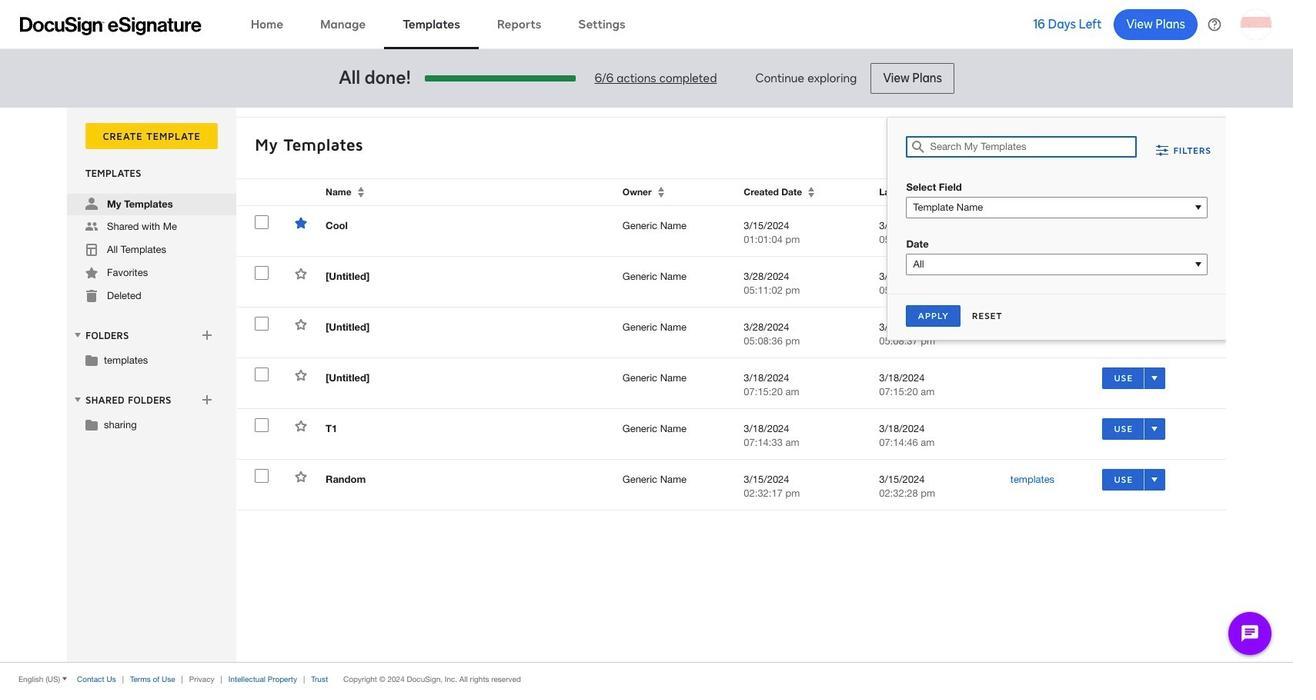 Task type: vqa. For each thing, say whether or not it's contained in the screenshot.
first folder image from the top
yes



Task type: locate. For each thing, give the bounding box(es) containing it.
1 vertical spatial folder image
[[85, 419, 98, 431]]

1 vertical spatial add [untitled] to favorites image
[[295, 319, 307, 331]]

2 vertical spatial add [untitled] to favorites image
[[295, 369, 307, 382]]

folder image
[[85, 354, 98, 366], [85, 419, 98, 431]]

0 vertical spatial folder image
[[85, 354, 98, 366]]

1 folder image from the top
[[85, 354, 98, 366]]

2 add [untitled] to favorites image from the top
[[295, 319, 307, 331]]

add t1 to favorites image
[[295, 420, 307, 433]]

3 add [untitled] to favorites image from the top
[[295, 369, 307, 382]]

add [untitled] to favorites image
[[295, 268, 307, 280], [295, 319, 307, 331], [295, 369, 307, 382]]

0 vertical spatial add [untitled] to favorites image
[[295, 268, 307, 280]]

2 folder image from the top
[[85, 419, 98, 431]]



Task type: describe. For each thing, give the bounding box(es) containing it.
secondary navigation region
[[67, 108, 1230, 663]]

add random to favorites image
[[295, 471, 307, 483]]

star filled image
[[85, 267, 98, 279]]

templates image
[[85, 244, 98, 256]]

user image
[[85, 198, 98, 210]]

docusign esignature image
[[20, 17, 202, 35]]

folder image for view folders image
[[85, 354, 98, 366]]

view folders image
[[72, 329, 84, 342]]

shared image
[[85, 221, 98, 233]]

your uploaded profile image image
[[1241, 9, 1272, 40]]

Search My Templates text field
[[930, 137, 1137, 157]]

more info region
[[0, 663, 1293, 696]]

1 add [untitled] to favorites image from the top
[[295, 268, 307, 280]]

folder image for the 'view shared folders' image
[[85, 419, 98, 431]]

remove cool from favorites image
[[295, 217, 307, 229]]

trash image
[[85, 290, 98, 303]]

view shared folders image
[[72, 394, 84, 406]]



